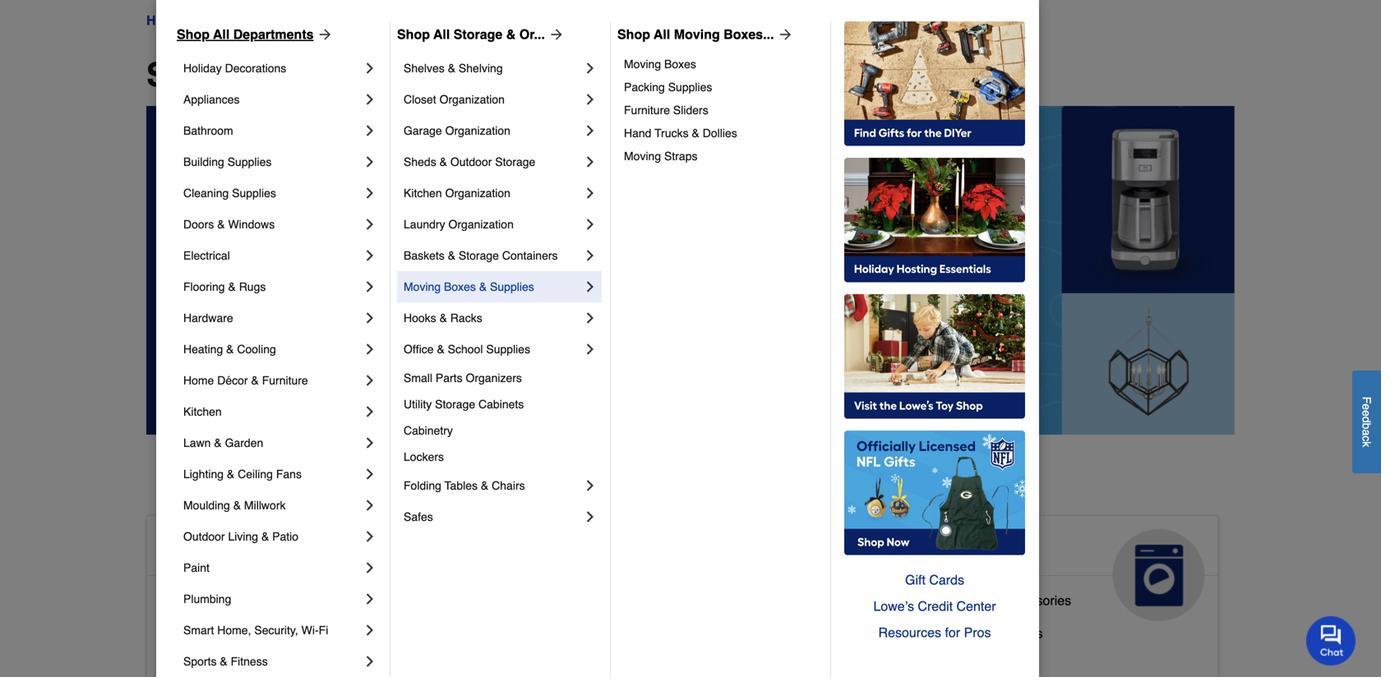 Task type: describe. For each thing, give the bounding box(es) containing it.
chevron right image for office & school supplies
[[582, 341, 598, 358]]

pros
[[964, 625, 991, 640]]

animal
[[527, 536, 603, 562]]

supplies for livestock supplies
[[585, 619, 636, 635]]

chevron right image for garage organization
[[582, 122, 598, 139]]

laundry organization
[[404, 218, 514, 231]]

shop
[[146, 56, 229, 94]]

arrow right image for shop all departments
[[314, 26, 333, 43]]

garage
[[404, 124, 442, 137]]

storage up shelving
[[454, 27, 503, 42]]

hand trucks & dollies link
[[624, 122, 819, 145]]

d
[[1360, 417, 1373, 423]]

f e e d b a c k
[[1360, 397, 1373, 447]]

cleaning supplies link
[[183, 178, 362, 209]]

beverage & wine chillers link
[[893, 622, 1043, 655]]

lowe's credit center
[[873, 599, 996, 614]]

electrical
[[183, 249, 230, 262]]

accessible entry & home link
[[160, 655, 309, 677]]

shop all departments
[[146, 56, 489, 94]]

appliance
[[893, 593, 951, 608]]

moving for moving boxes & supplies
[[404, 280, 441, 293]]

f e e d b a c k button
[[1352, 371, 1381, 473]]

holiday hosting essentials. image
[[844, 158, 1025, 283]]

organization for kitchen organization
[[445, 187, 510, 200]]

paint
[[183, 561, 210, 575]]

beds,
[[550, 652, 584, 667]]

all for shop all storage & or...
[[433, 27, 450, 42]]

supplies for building supplies
[[227, 155, 272, 169]]

all for shop all moving boxes...
[[654, 27, 670, 42]]

home décor & furniture link
[[183, 365, 362, 396]]

livestock
[[527, 619, 581, 635]]

cabinets
[[478, 398, 524, 411]]

chevron right image for folding tables & chairs
[[582, 478, 598, 494]]

cleaning supplies
[[183, 187, 276, 200]]

accessible entry & home
[[160, 659, 309, 674]]

& right lawn
[[214, 437, 222, 450]]

plumbing link
[[183, 584, 362, 615]]

accessible for accessible home
[[160, 536, 281, 562]]

plumbing
[[183, 593, 231, 606]]

accessible for accessible bedroom
[[160, 626, 223, 641]]

dollies
[[703, 127, 737, 140]]

accessible bathroom
[[160, 593, 284, 608]]

lowe's credit center link
[[844, 594, 1025, 620]]

chevron right image for building supplies
[[362, 154, 378, 170]]

laundry organization link
[[404, 209, 582, 240]]

garden
[[225, 437, 263, 450]]

or...
[[519, 27, 545, 42]]

boxes for moving boxes
[[664, 58, 696, 71]]

shop all moving boxes... link
[[617, 25, 794, 44]]

pet inside animal & pet care
[[633, 536, 669, 562]]

houses,
[[587, 652, 636, 667]]

accessible bathroom link
[[160, 589, 284, 622]]

a
[[1360, 429, 1373, 436]]

entry
[[227, 659, 258, 674]]

chevron right image for home décor & furniture
[[362, 372, 378, 389]]

living
[[228, 530, 258, 543]]

moving straps link
[[624, 145, 819, 168]]

& right 'baskets'
[[448, 249, 455, 262]]

& right the houses,
[[639, 652, 648, 667]]

chat invite button image
[[1306, 616, 1356, 666]]

chevron right image for flooring & rugs
[[362, 279, 378, 295]]

chevron right image for heating & cooling
[[362, 341, 378, 358]]

shop all departments link
[[177, 25, 333, 44]]

storage down garage organization 'link'
[[495, 155, 535, 169]]

wi-
[[301, 624, 319, 637]]

0 vertical spatial appliances
[[183, 93, 240, 106]]

lowe's
[[873, 599, 914, 614]]

organizers
[[466, 372, 522, 385]]

building supplies
[[183, 155, 272, 169]]

chevron right image for kitchen
[[362, 404, 378, 420]]

departments for shop
[[288, 56, 489, 94]]

chevron right image for closet organization
[[582, 91, 598, 108]]

1 vertical spatial pet
[[527, 652, 546, 667]]

chevron right image for electrical
[[362, 247, 378, 264]]

small parts organizers
[[404, 372, 522, 385]]

lighting & ceiling fans link
[[183, 459, 362, 490]]

shop for shop all departments
[[177, 27, 210, 42]]

appliances image
[[1113, 529, 1205, 621]]

electrical link
[[183, 240, 362, 271]]

fi
[[319, 624, 328, 637]]

1 horizontal spatial appliances link
[[880, 516, 1218, 621]]

fans
[[276, 468, 302, 481]]

gift cards
[[905, 573, 964, 588]]

chairs
[[492, 479, 525, 492]]

1 vertical spatial outdoor
[[183, 530, 225, 543]]

cleaning
[[183, 187, 229, 200]]

organization for laundry organization
[[448, 218, 514, 231]]

sheds & outdoor storage
[[404, 155, 535, 169]]

2 vertical spatial furniture
[[652, 652, 704, 667]]

chevron right image for baskets & storage containers
[[582, 247, 598, 264]]

lawn
[[183, 437, 211, 450]]

folding tables & chairs link
[[404, 470, 582, 501]]

arrow right image
[[774, 26, 794, 43]]

office
[[404, 343, 434, 356]]

chevron right image for hardware
[[362, 310, 378, 326]]

sports
[[183, 655, 217, 668]]

accessible home image
[[380, 529, 472, 621]]

bathroom link
[[183, 115, 362, 146]]

garage organization
[[404, 124, 510, 137]]

& left or...
[[506, 27, 516, 42]]

lawn & garden
[[183, 437, 263, 450]]

supplies for cleaning supplies
[[232, 187, 276, 200]]

chillers
[[999, 626, 1043, 641]]

moving boxes link
[[624, 53, 819, 76]]

smart home, security, wi-fi link
[[183, 615, 362, 646]]

paint link
[[183, 552, 362, 584]]

rugs
[[239, 280, 266, 293]]

moving up 'moving boxes' link on the top of the page
[[674, 27, 720, 42]]

center
[[957, 599, 996, 614]]

chevron right image for outdoor living & patio
[[362, 529, 378, 545]]

doors
[[183, 218, 214, 231]]

chevron right image for sports & fitness
[[362, 654, 378, 670]]

supplies for packing supplies
[[668, 81, 712, 94]]

shelves & shelving link
[[404, 53, 582, 84]]

flooring & rugs link
[[183, 271, 362, 303]]

shelves
[[404, 62, 445, 75]]

furniture sliders
[[624, 104, 708, 117]]

all for shop all departments
[[237, 56, 278, 94]]

& left patio
[[261, 530, 269, 543]]

sheds & outdoor storage link
[[404, 146, 582, 178]]

chevron right image for paint
[[362, 560, 378, 576]]

chevron right image for lighting & ceiling fans
[[362, 466, 378, 483]]

boxes for moving boxes & supplies
[[444, 280, 476, 293]]

chevron right image for moving boxes & supplies
[[582, 279, 598, 295]]

boxes...
[[724, 27, 774, 42]]

resources for pros
[[878, 625, 991, 640]]

moving boxes
[[624, 58, 696, 71]]

hooks & racks link
[[404, 303, 582, 334]]

chevron right image for sheds & outdoor storage
[[582, 154, 598, 170]]

1 horizontal spatial outdoor
[[450, 155, 492, 169]]

& right doors
[[217, 218, 225, 231]]

accessories
[[1001, 593, 1071, 608]]

& down sliders
[[692, 127, 699, 140]]

1 vertical spatial furniture
[[262, 374, 308, 387]]

1 vertical spatial appliances
[[893, 536, 1016, 562]]

credit
[[918, 599, 953, 614]]

accessible for accessible bathroom
[[160, 593, 223, 608]]

0 vertical spatial furniture
[[624, 104, 670, 117]]

& right office
[[437, 343, 445, 356]]

departments up holiday decorations
[[197, 13, 273, 28]]

closet organization link
[[404, 84, 582, 115]]

supplies inside moving boxes & supplies link
[[490, 280, 534, 293]]



Task type: vqa. For each thing, say whether or not it's contained in the screenshot.
'Lowe's PRO'
no



Task type: locate. For each thing, give the bounding box(es) containing it.
& left rugs
[[228, 280, 236, 293]]

accessible bedroom
[[160, 626, 280, 641]]

lawn & garden link
[[183, 427, 362, 459]]

parts inside "link"
[[436, 372, 462, 385]]

straps
[[664, 150, 698, 163]]

chevron right image
[[362, 91, 378, 108], [582, 91, 598, 108], [362, 247, 378, 264], [582, 247, 598, 264], [362, 279, 378, 295], [362, 341, 378, 358], [582, 341, 598, 358], [362, 466, 378, 483], [362, 529, 378, 545], [362, 560, 378, 576], [362, 591, 378, 608], [362, 622, 378, 639], [362, 654, 378, 670]]

parts up the utility storage cabinets
[[436, 372, 462, 385]]

building supplies link
[[183, 146, 362, 178]]

organization inside "link"
[[439, 93, 505, 106]]

& left 'cooling'
[[226, 343, 234, 356]]

0 horizontal spatial outdoor
[[183, 530, 225, 543]]

accessible bedroom link
[[160, 622, 280, 655]]

organization for closet organization
[[439, 93, 505, 106]]

shop for shop all moving boxes...
[[617, 27, 650, 42]]

supplies inside cleaning supplies link
[[232, 187, 276, 200]]

chevron right image for kitchen organization
[[582, 185, 598, 201]]

ceiling
[[238, 468, 273, 481]]

outdoor down garage organization
[[450, 155, 492, 169]]

chevron right image for holiday decorations
[[362, 60, 378, 76]]

appliances link
[[183, 84, 362, 115], [880, 516, 1218, 621]]

& down 'baskets & storage containers'
[[479, 280, 487, 293]]

moving for moving boxes
[[624, 58, 661, 71]]

chevron right image for doors & windows
[[362, 216, 378, 233]]

chevron right image for moulding & millwork
[[362, 497, 378, 514]]

0 horizontal spatial boxes
[[444, 280, 476, 293]]

kitchen for kitchen organization
[[404, 187, 442, 200]]

0 horizontal spatial arrow right image
[[314, 26, 333, 43]]

shelves & shelving
[[404, 62, 503, 75]]

lockers
[[404, 450, 444, 464]]

2 e from the top
[[1360, 410, 1373, 417]]

chevron right image for appliances
[[362, 91, 378, 108]]

furniture up kitchen link
[[262, 374, 308, 387]]

boxes inside 'moving boxes' link
[[664, 58, 696, 71]]

supplies inside livestock supplies link
[[585, 619, 636, 635]]

pet beds, houses, & furniture link
[[527, 649, 704, 677]]

organization
[[439, 93, 505, 106], [445, 124, 510, 137], [445, 187, 510, 200], [448, 218, 514, 231]]

& right the décor on the left of the page
[[251, 374, 259, 387]]

find gifts for the diyer. image
[[844, 21, 1025, 146]]

folding
[[404, 479, 441, 492]]

supplies inside office & school supplies link
[[486, 343, 530, 356]]

moving boxes & supplies link
[[404, 271, 582, 303]]

livestock supplies
[[527, 619, 636, 635]]

sheds
[[404, 155, 436, 169]]

closet organization
[[404, 93, 505, 106]]

shop all departments
[[177, 27, 314, 42]]

home link
[[146, 11, 183, 30]]

1 vertical spatial bathroom
[[227, 593, 284, 608]]

0 horizontal spatial appliances link
[[183, 84, 362, 115]]

chevron right image for hooks & racks
[[582, 310, 598, 326]]

hardware link
[[183, 303, 362, 334]]

shop for shop all storage & or...
[[397, 27, 430, 42]]

moulding & millwork
[[183, 499, 286, 512]]

shop
[[177, 27, 210, 42], [397, 27, 430, 42], [617, 27, 650, 42]]

& inside 'link'
[[448, 62, 455, 75]]

departments up garage
[[288, 56, 489, 94]]

appliances link down decorations
[[183, 84, 362, 115]]

& down accessible bedroom link
[[220, 655, 227, 668]]

1 e from the top
[[1360, 404, 1373, 410]]

chevron right image for shelves & shelving
[[582, 60, 598, 76]]

beverage
[[893, 626, 949, 641]]

closet
[[404, 93, 436, 106]]

accessible up smart
[[160, 593, 223, 608]]

baskets & storage containers link
[[404, 240, 582, 271]]

shop up the shelves
[[397, 27, 430, 42]]

organization inside 'link'
[[445, 124, 510, 137]]

arrow right image inside 'shop all storage & or...' link
[[545, 26, 565, 43]]

bedroom
[[227, 626, 280, 641]]

accessible for accessible entry & home
[[160, 659, 223, 674]]

enjoy savings year-round. no matter what you're shopping for, find what you need at a great price. image
[[146, 106, 1235, 435]]

supplies inside packing supplies link
[[668, 81, 712, 94]]

arrow right image up shop all departments
[[314, 26, 333, 43]]

supplies up the houses,
[[585, 619, 636, 635]]

0 horizontal spatial kitchen
[[183, 405, 222, 418]]

supplies up 'windows'
[[232, 187, 276, 200]]

4 accessible from the top
[[160, 659, 223, 674]]

all up moving boxes
[[654, 27, 670, 42]]

1 vertical spatial boxes
[[444, 280, 476, 293]]

accessible down moulding
[[160, 536, 281, 562]]

furniture right the houses,
[[652, 652, 704, 667]]

appliances up cards in the right bottom of the page
[[893, 536, 1016, 562]]

outdoor
[[450, 155, 492, 169], [183, 530, 225, 543]]

moving for moving straps
[[624, 150, 661, 163]]

décor
[[217, 374, 248, 387]]

moving straps
[[624, 150, 698, 163]]

containers
[[502, 249, 558, 262]]

& left ceiling
[[227, 468, 235, 481]]

supplies up sliders
[[668, 81, 712, 94]]

3 shop from the left
[[617, 27, 650, 42]]

1 horizontal spatial parts
[[954, 593, 985, 608]]

0 horizontal spatial parts
[[436, 372, 462, 385]]

lighting & ceiling fans
[[183, 468, 302, 481]]

chevron right image for bathroom
[[362, 122, 378, 139]]

organization for garage organization
[[445, 124, 510, 137]]

lockers link
[[404, 444, 598, 470]]

boxes up racks
[[444, 280, 476, 293]]

all
[[213, 27, 230, 42], [433, 27, 450, 42], [654, 27, 670, 42], [237, 56, 278, 94]]

cabinetry
[[404, 424, 453, 437]]

resources for pros link
[[844, 620, 1025, 646]]

hardware
[[183, 312, 233, 325]]

boxes up packing supplies
[[664, 58, 696, 71]]

chevron right image for smart home, security, wi-fi
[[362, 622, 378, 639]]

outdoor living & patio link
[[183, 521, 362, 552]]

kitchen up lawn
[[183, 405, 222, 418]]

moving down 'baskets'
[[404, 280, 441, 293]]

e up d
[[1360, 404, 1373, 410]]

0 vertical spatial pet
[[633, 536, 669, 562]]

officially licensed n f l gifts. shop now. image
[[844, 431, 1025, 556]]

gift
[[905, 573, 926, 588]]

appliances down holiday
[[183, 93, 240, 106]]

patio
[[272, 530, 298, 543]]

packing supplies link
[[624, 76, 819, 99]]

departments up holiday decorations link
[[233, 27, 314, 42]]

1 horizontal spatial pet
[[633, 536, 669, 562]]

0 horizontal spatial shop
[[177, 27, 210, 42]]

moulding & millwork link
[[183, 490, 362, 521]]

1 shop from the left
[[177, 27, 210, 42]]

departments for shop
[[233, 27, 314, 42]]

animal & pet care
[[527, 536, 669, 589]]

0 vertical spatial outdoor
[[450, 155, 492, 169]]

0 vertical spatial appliances link
[[183, 84, 362, 115]]

3 accessible from the top
[[160, 626, 223, 641]]

care
[[527, 562, 578, 589]]

chevron right image for laundry organization
[[582, 216, 598, 233]]

&
[[506, 27, 516, 42], [448, 62, 455, 75], [692, 127, 699, 140], [439, 155, 447, 169], [217, 218, 225, 231], [448, 249, 455, 262], [228, 280, 236, 293], [479, 280, 487, 293], [439, 312, 447, 325], [226, 343, 234, 356], [437, 343, 445, 356], [251, 374, 259, 387], [214, 437, 222, 450], [227, 468, 235, 481], [481, 479, 489, 492], [233, 499, 241, 512], [261, 530, 269, 543], [610, 536, 626, 562], [989, 593, 997, 608], [953, 626, 962, 641], [639, 652, 648, 667], [220, 655, 227, 668], [261, 659, 270, 674]]

hand trucks & dollies
[[624, 127, 737, 140]]

e up b
[[1360, 410, 1373, 417]]

moving down hand
[[624, 150, 661, 163]]

2 shop from the left
[[397, 27, 430, 42]]

safes link
[[404, 501, 582, 533]]

2 arrow right image from the left
[[545, 26, 565, 43]]

chevron right image
[[362, 60, 378, 76], [582, 60, 598, 76], [362, 122, 378, 139], [582, 122, 598, 139], [362, 154, 378, 170], [582, 154, 598, 170], [362, 185, 378, 201], [582, 185, 598, 201], [362, 216, 378, 233], [582, 216, 598, 233], [582, 279, 598, 295], [362, 310, 378, 326], [582, 310, 598, 326], [362, 372, 378, 389], [362, 404, 378, 420], [362, 435, 378, 451], [582, 478, 598, 494], [362, 497, 378, 514], [582, 509, 598, 525]]

arrow right image inside the shop all departments link
[[314, 26, 333, 43]]

k
[[1360, 441, 1373, 447]]

accessible home
[[160, 536, 351, 562]]

e
[[1360, 404, 1373, 410], [1360, 410, 1373, 417]]

shop up holiday
[[177, 27, 210, 42]]

resources
[[878, 625, 941, 640]]

animal & pet care image
[[747, 529, 839, 621]]

shop all moving boxes...
[[617, 27, 774, 42]]

parts down cards in the right bottom of the page
[[954, 593, 985, 608]]

holiday decorations link
[[183, 53, 362, 84]]

1 vertical spatial kitchen
[[183, 405, 222, 418]]

1 horizontal spatial shop
[[397, 27, 430, 42]]

1 horizontal spatial arrow right image
[[545, 26, 565, 43]]

departments link
[[197, 11, 273, 30]]

bathroom
[[183, 124, 233, 137], [227, 593, 284, 608]]

cards
[[929, 573, 964, 588]]

0 horizontal spatial appliances
[[183, 93, 240, 106]]

security,
[[254, 624, 298, 637]]

storage up the moving boxes & supplies
[[459, 249, 499, 262]]

outdoor down moulding
[[183, 530, 225, 543]]

safes
[[404, 511, 433, 524]]

& right the shelves
[[448, 62, 455, 75]]

flooring
[[183, 280, 225, 293]]

& left millwork
[[233, 499, 241, 512]]

accessible up 'sports'
[[160, 626, 223, 641]]

home,
[[217, 624, 251, 637]]

1 accessible from the top
[[160, 536, 281, 562]]

moving up packing
[[624, 58, 661, 71]]

& left racks
[[439, 312, 447, 325]]

all up holiday decorations
[[213, 27, 230, 42]]

parts for appliance
[[954, 593, 985, 608]]

home décor & furniture
[[183, 374, 308, 387]]

departments
[[197, 13, 273, 28], [233, 27, 314, 42], [288, 56, 489, 94]]

beverage & wine chillers
[[893, 626, 1043, 641]]

organization down shelving
[[439, 93, 505, 106]]

appliances link up chillers
[[880, 516, 1218, 621]]

organization up 'baskets & storage containers'
[[448, 218, 514, 231]]

chevron right image for cleaning supplies
[[362, 185, 378, 201]]

shop all storage & or... link
[[397, 25, 565, 44]]

all for shop all departments
[[213, 27, 230, 42]]

1 horizontal spatial appliances
[[893, 536, 1016, 562]]

2 accessible from the top
[[160, 593, 223, 608]]

garage organization link
[[404, 115, 582, 146]]

& up wine
[[989, 593, 997, 608]]

kitchen organization link
[[404, 178, 582, 209]]

bathroom up 'smart home, security, wi-fi' at the left bottom of page
[[227, 593, 284, 608]]

all up shelves & shelving
[[433, 27, 450, 42]]

all down the shop all departments link
[[237, 56, 278, 94]]

arrow right image for shop all storage & or...
[[545, 26, 565, 43]]

storage down small parts organizers on the bottom of page
[[435, 398, 475, 411]]

supplies up "small parts organizers" "link"
[[486, 343, 530, 356]]

sports & fitness link
[[183, 646, 362, 677]]

cabinetry link
[[404, 418, 598, 444]]

chevron right image for plumbing
[[362, 591, 378, 608]]

organization down sheds & outdoor storage
[[445, 187, 510, 200]]

1 horizontal spatial kitchen
[[404, 187, 442, 200]]

& right animal
[[610, 536, 626, 562]]

shop up moving boxes
[[617, 27, 650, 42]]

furniture down packing
[[624, 104, 670, 117]]

organization up sheds & outdoor storage
[[445, 124, 510, 137]]

supplies up cleaning supplies
[[227, 155, 272, 169]]

small parts organizers link
[[404, 365, 598, 391]]

0 horizontal spatial pet
[[527, 652, 546, 667]]

laundry
[[404, 218, 445, 231]]

& right sheds
[[439, 155, 447, 169]]

1 horizontal spatial boxes
[[664, 58, 696, 71]]

supplies down containers
[[490, 280, 534, 293]]

1 arrow right image from the left
[[314, 26, 333, 43]]

chevron right image for safes
[[582, 509, 598, 525]]

utility storage cabinets link
[[404, 391, 598, 418]]

2 horizontal spatial shop
[[617, 27, 650, 42]]

arrow right image
[[314, 26, 333, 43], [545, 26, 565, 43]]

chevron right image for lawn & garden
[[362, 435, 378, 451]]

tables
[[444, 479, 478, 492]]

supplies inside building supplies link
[[227, 155, 272, 169]]

kitchen up laundry
[[404, 187, 442, 200]]

visit the lowe's toy shop. image
[[844, 294, 1025, 419]]

packing
[[624, 81, 665, 94]]

0 vertical spatial parts
[[436, 372, 462, 385]]

utility
[[404, 398, 432, 411]]

0 vertical spatial kitchen
[[404, 187, 442, 200]]

bathroom up building
[[183, 124, 233, 137]]

& left pros
[[953, 626, 962, 641]]

1 vertical spatial parts
[[954, 593, 985, 608]]

kitchen for kitchen
[[183, 405, 222, 418]]

arrow right image up shelves & shelving 'link'
[[545, 26, 565, 43]]

1 vertical spatial appliances link
[[880, 516, 1218, 621]]

& right entry
[[261, 659, 270, 674]]

boxes inside moving boxes & supplies link
[[444, 280, 476, 293]]

accessible down smart
[[160, 659, 223, 674]]

livestock supplies link
[[527, 616, 636, 649]]

& inside animal & pet care
[[610, 536, 626, 562]]

outdoor living & patio
[[183, 530, 298, 543]]

0 vertical spatial boxes
[[664, 58, 696, 71]]

doors & windows
[[183, 218, 275, 231]]

& right tables in the bottom of the page
[[481, 479, 489, 492]]

0 vertical spatial bathroom
[[183, 124, 233, 137]]

baskets
[[404, 249, 445, 262]]

parts for small
[[436, 372, 462, 385]]

sliders
[[673, 104, 708, 117]]

supplies
[[668, 81, 712, 94], [227, 155, 272, 169], [232, 187, 276, 200], [490, 280, 534, 293], [486, 343, 530, 356], [585, 619, 636, 635]]



